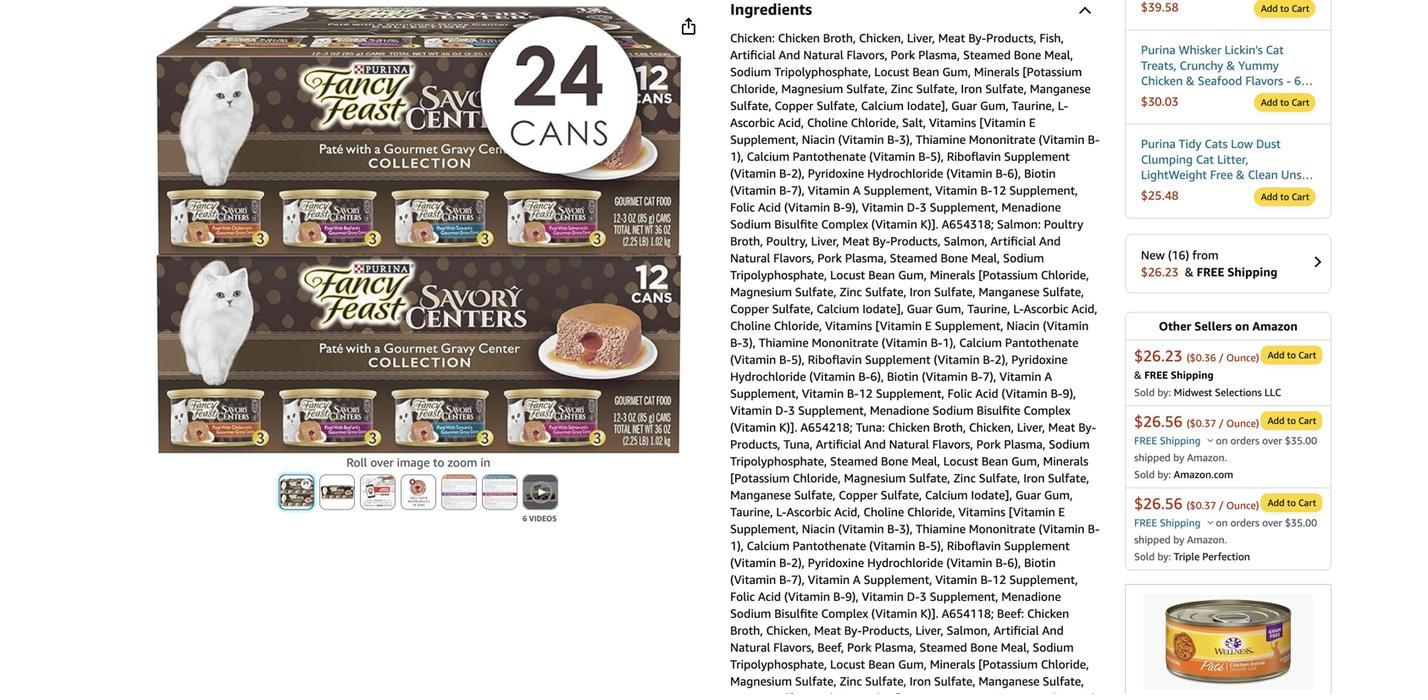 Task type: locate. For each thing, give the bounding box(es) containing it.
shipping inside $26.23 ($0.36 /  ounce) & free shipping sold by: midwest selections llc
[[1171, 369, 1214, 381]]

popover image
[[1208, 520, 1213, 525]]

1 vertical spatial $35.00
[[1285, 517, 1318, 529]]

shipping
[[1228, 265, 1278, 279], [1171, 369, 1214, 381], [1160, 435, 1201, 447], [1160, 517, 1201, 529]]

shipping up amazon
[[1228, 265, 1278, 279]]

2 vertical spatial taurine,
[[730, 505, 773, 519]]

add to cart for $25.48
[[1261, 191, 1310, 202]]

$26.56 ($0.37 /  ounce) for amazon.com
[[1134, 412, 1259, 431]]

free shipping button up triple
[[1134, 517, 1213, 529]]

2 on orders over $35.00 shipped by amazon. from the top
[[1134, 517, 1318, 546]]

1 vertical spatial sold
[[1134, 469, 1155, 481]]

($0.37 for amazon.com
[[1187, 418, 1216, 429]]

d-
[[907, 200, 920, 214], [775, 404, 788, 418], [907, 590, 920, 604]]

ounce) down "amazon.com"
[[1227, 500, 1259, 512]]

supplement up the tuna:
[[865, 353, 931, 367]]

$26.56 ($0.37 /  ounce) for triple
[[1134, 495, 1259, 513]]

$26.23 inside new (16) from $26.23 & free shipping
[[1141, 265, 1179, 279]]

1 ounce) from the top
[[1227, 352, 1259, 364]]

artificial
[[730, 48, 776, 62], [991, 234, 1036, 248], [816, 438, 861, 452], [994, 624, 1039, 638]]

2 vertical spatial sold
[[1134, 551, 1155, 563]]

shipped up sold by: triple perfection
[[1134, 534, 1171, 546]]

amazon. down popover image
[[1187, 534, 1227, 546]]

1 vertical spatial free shipping button
[[1134, 517, 1213, 529]]

sodium
[[730, 65, 771, 79], [730, 217, 771, 231], [1003, 251, 1044, 265], [933, 404, 974, 418], [1049, 438, 1090, 452], [730, 607, 771, 621], [1033, 641, 1074, 655]]

3 by: from the top
[[1158, 551, 1171, 563]]

1 $26.56 from the top
[[1134, 412, 1183, 431]]

over for sold by: triple perfection
[[1262, 517, 1283, 529]]

1 vertical spatial $26.23
[[1134, 347, 1183, 365]]

free shipping up triple
[[1134, 517, 1204, 529]]

iron
[[961, 82, 982, 96], [910, 285, 931, 299], [1024, 471, 1045, 485], [910, 675, 931, 689]]

1 purina from the top
[[1141, 43, 1176, 57]]

menadione up beef: at the bottom of page
[[1002, 590, 1061, 604]]

llc
[[1265, 387, 1281, 398]]

2 horizontal spatial l-
[[1058, 99, 1068, 113]]

ascorbic
[[730, 116, 775, 130], [1024, 302, 1069, 316], [787, 505, 831, 519]]

manganese down beef: at the bottom of page
[[979, 675, 1040, 689]]

2 horizontal spatial e
[[1059, 505, 1065, 519]]

cart
[[1292, 3, 1310, 14], [1292, 97, 1310, 108], [1292, 191, 1310, 202], [1299, 350, 1317, 361], [1299, 415, 1317, 426], [1299, 498, 1317, 509]]

2 vertical spatial [vitamin
[[1009, 505, 1055, 519]]

yummy
[[1239, 58, 1279, 72]]

0 vertical spatial iodate],
[[907, 99, 948, 113]]

($0.37 up popover icon
[[1187, 418, 1216, 429]]

0 vertical spatial $35.00
[[1285, 435, 1318, 447]]

folic
[[730, 200, 755, 214], [948, 387, 973, 401], [730, 590, 755, 604]]

locust
[[875, 65, 910, 79], [830, 268, 865, 282], [944, 455, 979, 469], [830, 658, 865, 672]]

on for triple
[[1216, 517, 1228, 529]]

artificial down the a654218;
[[816, 438, 861, 452]]

add to cart submit for other sellers on amazon
[[1262, 347, 1322, 364]]

k)]. left a654318; on the right top of the page
[[921, 217, 939, 231]]

bisulfite
[[774, 217, 818, 231], [977, 404, 1021, 418], [774, 607, 818, 621]]

riboflavin up a654318; on the right top of the page
[[947, 150, 1001, 164]]

2 vertical spatial ascorbic
[[787, 505, 831, 519]]

2 horizontal spatial acid,
[[1072, 302, 1098, 316]]

$35.00
[[1285, 435, 1318, 447], [1285, 517, 1318, 529]]

by: inside $26.23 ($0.36 /  ounce) & free shipping sold by: midwest selections llc
[[1158, 387, 1171, 398]]

l-
[[1058, 99, 1068, 113], [1014, 302, 1024, 316], [776, 505, 787, 519]]

2 orders from the top
[[1231, 517, 1260, 529]]

5), up the a654218;
[[791, 353, 805, 367]]

ingredients button
[[730, 0, 1103, 19]]

bone down fish,
[[1014, 48, 1041, 62]]

2 free shipping button from the top
[[1134, 517, 1213, 529]]

copper
[[775, 99, 814, 113], [730, 302, 769, 316], [839, 488, 878, 502], [730, 692, 769, 695]]

1 vertical spatial supplement
[[865, 353, 931, 367]]

1 horizontal spatial ascorbic
[[787, 505, 831, 519]]

$25.48
[[1141, 188, 1179, 202]]

1 vertical spatial ($0.37
[[1187, 500, 1216, 512]]

1 vertical spatial on orders over $35.00 shipped by amazon.
[[1134, 517, 1318, 546]]

1 vertical spatial vitamins
[[825, 319, 872, 333]]

free inside $26.23 ($0.36 /  ounce) & free shipping sold by: midwest selections llc
[[1145, 369, 1168, 381]]

0 vertical spatial l-
[[1058, 99, 1068, 113]]

1 horizontal spatial choline
[[807, 116, 848, 130]]

pantothenate
[[793, 150, 866, 164], [1005, 336, 1079, 350], [793, 539, 866, 553]]

0 vertical spatial acid,
[[778, 116, 804, 130]]

1 vertical spatial shipped
[[1134, 534, 1171, 546]]

shipped up sold by: amazon.com
[[1134, 452, 1171, 464]]

supplement up salmon:
[[1004, 150, 1070, 164]]

2 vertical spatial supplement
[[1004, 539, 1070, 553]]

2 vertical spatial acid,
[[835, 505, 861, 519]]

on right popover icon
[[1216, 435, 1228, 447]]

0 vertical spatial ascorbic
[[730, 116, 775, 130]]

1 vertical spatial e
[[925, 319, 932, 333]]

section collapse image
[[1079, 7, 1091, 19]]

e
[[1029, 116, 1036, 130], [925, 319, 932, 333], [1059, 505, 1065, 519]]

cat inside purina tidy cats low dust clumping cat litter, lightweight free & clean uns…
[[1196, 152, 1214, 166]]

[potassium down tuna,
[[730, 471, 790, 485]]

chloride,
[[730, 82, 778, 96], [851, 116, 899, 130], [1041, 268, 1089, 282], [774, 319, 822, 333], [793, 471, 841, 485], [907, 505, 956, 519], [1041, 658, 1089, 672]]

ounce) inside $26.23 ($0.36 /  ounce) & free shipping sold by: midwest selections llc
[[1227, 352, 1259, 364]]

0 vertical spatial by
[[1174, 452, 1185, 464]]

0 vertical spatial free shipping button
[[1134, 435, 1213, 447]]

0 vertical spatial shipped
[[1134, 452, 1171, 464]]

manganese
[[1030, 82, 1091, 96], [979, 285, 1040, 299], [730, 488, 791, 502], [979, 675, 1040, 689]]

12
[[993, 183, 1006, 197], [859, 387, 873, 401], [993, 573, 1006, 587]]

free up sold by: triple perfection
[[1134, 517, 1157, 529]]

add to cart for other sellers on amazon
[[1268, 350, 1317, 361]]

$26.56 ($0.37 /  ounce) up popover image
[[1134, 495, 1259, 513]]

/ inside $26.23 ($0.36 /  ounce) & free shipping sold by: midwest selections llc
[[1219, 352, 1224, 364]]

over
[[1262, 435, 1283, 447], [370, 456, 394, 470], [1262, 517, 1283, 529]]

bone down the tuna:
[[881, 455, 909, 469]]

manganese down fish,
[[1030, 82, 1091, 96]]

cat down cats
[[1196, 152, 1214, 166]]

purina for purina whisker lickin's cat treats, crunchy & yummy chicken & seafood flavors - 6…
[[1141, 43, 1176, 57]]

on right popover image
[[1216, 517, 1228, 529]]

cats
[[1205, 137, 1228, 151]]

by:
[[1158, 387, 1171, 398], [1158, 469, 1171, 481], [1158, 551, 1171, 563]]

/ for triple perfection
[[1219, 500, 1224, 512]]

[potassium down fish,
[[1023, 65, 1082, 79]]

on orders over $35.00 shipped by amazon.
[[1134, 435, 1318, 464], [1134, 517, 1318, 546]]

add to cart submit for $39.58
[[1255, 0, 1315, 17]]

2 by from the top
[[1174, 534, 1185, 546]]

on orders over $35.00 shipped by amazon. for sold by: amazon.com
[[1134, 435, 1318, 464]]

to
[[1281, 3, 1290, 14], [1281, 97, 1290, 108], [1281, 191, 1290, 202], [1287, 350, 1296, 361], [1287, 415, 1296, 426], [433, 456, 444, 470], [1287, 498, 1296, 509]]

pyridoxine
[[808, 166, 864, 180], [1012, 353, 1068, 367], [808, 556, 864, 570]]

2 free shipping from the top
[[1134, 517, 1204, 529]]

zoom
[[448, 456, 477, 470]]

sellers
[[1195, 319, 1232, 333]]

0 horizontal spatial chicken,
[[766, 624, 811, 638]]

triple
[[1174, 551, 1200, 563]]

$26.56 down sold by: amazon.com
[[1134, 495, 1183, 513]]

on orders over $35.00 shipped by amazon. up "amazon.com"
[[1134, 435, 1318, 464]]

& inside new (16) from $26.23 & free shipping
[[1185, 265, 1194, 279]]

2 vertical spatial pantothenate
[[793, 539, 866, 553]]

acid
[[758, 200, 781, 214], [976, 387, 999, 401], [758, 590, 781, 604]]

orders
[[1231, 435, 1260, 447], [1231, 517, 1260, 529]]

acid,
[[778, 116, 804, 130], [1072, 302, 1098, 316], [835, 505, 861, 519]]

purina
[[1141, 43, 1176, 57], [1141, 137, 1176, 151]]

thiamine
[[916, 133, 966, 147], [759, 336, 809, 350], [916, 522, 966, 536]]

by: for triple perfection
[[1158, 551, 1171, 563]]

free down from
[[1197, 265, 1225, 279]]

6), up the tuna:
[[870, 370, 884, 384]]

0 vertical spatial d-
[[907, 200, 920, 214]]

0 vertical spatial $26.23
[[1141, 265, 1179, 279]]

2 amazon. from the top
[[1187, 534, 1227, 546]]

0 vertical spatial [vitamin
[[980, 116, 1026, 130]]

ingredients
[[730, 0, 812, 18]]

($0.37 up popover image
[[1187, 500, 1216, 512]]

mononitrate
[[969, 133, 1036, 147], [812, 336, 879, 350], [969, 522, 1036, 536]]

2 purina from the top
[[1141, 137, 1176, 151]]

sold for sold by: amazon.com
[[1134, 469, 1155, 481]]

1 sold from the top
[[1134, 387, 1155, 398]]

free shipping button up sold by: amazon.com
[[1134, 435, 1213, 447]]

$26.56 ($0.37 /  ounce)
[[1134, 412, 1259, 431], [1134, 495, 1259, 513]]

free shipping up sold by: amazon.com
[[1134, 435, 1204, 447]]

amazon. up "amazon.com"
[[1187, 452, 1227, 464]]

sold by: triple perfection
[[1134, 551, 1250, 563]]

12 up beef: at the bottom of page
[[993, 573, 1006, 587]]

bone down a654118;
[[970, 641, 998, 655]]

1 vertical spatial by:
[[1158, 469, 1171, 481]]

k)]. up tuna,
[[779, 421, 798, 435]]

purina inside "purina whisker lickin's cat treats, crunchy & yummy chicken & seafood flavors - 6…"
[[1141, 43, 1176, 57]]

and
[[779, 48, 800, 62], [1039, 234, 1061, 248], [865, 438, 886, 452], [1042, 624, 1064, 638]]

steamed
[[963, 48, 1011, 62], [890, 251, 938, 265], [830, 455, 878, 469], [920, 641, 967, 655]]

1 vertical spatial 3),
[[742, 336, 756, 350]]

$26.23 down new
[[1141, 265, 1179, 279]]

niacin
[[802, 133, 835, 147], [1007, 319, 1040, 333], [802, 522, 835, 536]]

1 vertical spatial acid
[[976, 387, 999, 401]]

$35.00 for triple perfection
[[1285, 517, 1318, 529]]

1 / from the top
[[1219, 352, 1224, 364]]

salt,
[[902, 116, 926, 130]]

0 vertical spatial /
[[1219, 352, 1224, 364]]

1 $26.56 ($0.37 /  ounce) from the top
[[1134, 412, 1259, 431]]

orders right popover image
[[1231, 517, 1260, 529]]

on for amazon.com
[[1216, 435, 1228, 447]]

hydrochloride down salt, on the right top
[[867, 166, 943, 180]]

0 vertical spatial biotin
[[1024, 166, 1056, 180]]

by: left triple
[[1158, 551, 1171, 563]]

2 $26.56 ($0.37 /  ounce) from the top
[[1134, 495, 1259, 513]]

purina up treats,
[[1141, 43, 1176, 57]]

menadione up salmon:
[[1002, 200, 1061, 214]]

ounce)
[[1227, 352, 1259, 364], [1227, 418, 1259, 429], [1227, 500, 1259, 512]]

-
[[1287, 74, 1291, 88]]

2),
[[791, 166, 805, 180], [995, 353, 1009, 367], [791, 556, 805, 570]]

k)]. left a654118;
[[921, 607, 939, 621]]

$26.23 down the "other"
[[1134, 347, 1183, 365]]

add for $39.58
[[1261, 3, 1278, 14]]

ounce) down selections
[[1227, 418, 1259, 429]]

free shipping for amazon.com
[[1134, 435, 1204, 447]]

2 vertical spatial folic
[[730, 590, 755, 604]]

purina inside purina tidy cats low dust clumping cat litter, lightweight free & clean uns…
[[1141, 137, 1176, 151]]

chicken,
[[859, 31, 904, 45], [969, 421, 1014, 435], [766, 624, 811, 638]]

by up sold by: amazon.com
[[1174, 452, 1185, 464]]

1 $35.00 from the top
[[1285, 435, 1318, 447]]

sulfate,
[[847, 82, 888, 96], [916, 82, 958, 96], [986, 82, 1027, 96], [730, 99, 772, 113], [817, 99, 858, 113], [795, 285, 837, 299], [865, 285, 907, 299], [934, 285, 976, 299], [1043, 285, 1084, 299], [772, 302, 814, 316], [909, 471, 951, 485], [979, 471, 1020, 485], [1048, 471, 1090, 485], [794, 488, 836, 502], [881, 488, 922, 502], [795, 675, 837, 689], [865, 675, 907, 689], [934, 675, 976, 689], [1043, 675, 1084, 689], [772, 692, 814, 695]]

1 vertical spatial amazon.
[[1187, 534, 1227, 546]]

1 vertical spatial cat
[[1196, 152, 1214, 166]]

free shipping button
[[1134, 435, 1213, 447], [1134, 517, 1213, 529]]

a654318;
[[942, 217, 994, 231]]

by: left midwest
[[1158, 387, 1171, 398]]

/ down selections
[[1219, 418, 1224, 429]]

[potassium
[[1023, 65, 1082, 79], [979, 268, 1038, 282], [730, 471, 790, 485], [979, 658, 1038, 672]]

0 vertical spatial on orders over $35.00 shipped by amazon.
[[1134, 435, 1318, 464]]

add to cart
[[1261, 3, 1310, 14], [1261, 97, 1310, 108], [1261, 191, 1310, 202], [1268, 350, 1317, 361], [1268, 415, 1317, 426], [1268, 498, 1317, 509]]

salmon, down a654318; on the right top of the page
[[944, 234, 988, 248]]

amazon. for triple
[[1187, 534, 1227, 546]]

1 vertical spatial d-
[[775, 404, 788, 418]]

/ right ($0.36
[[1219, 352, 1224, 364]]

2 ($0.37 from the top
[[1187, 500, 1216, 512]]

on orders over $35.00 shipped by amazon. for sold by: triple perfection
[[1134, 517, 1318, 546]]

by up triple
[[1174, 534, 1185, 546]]

by: left "amazon.com"
[[1158, 469, 1171, 481]]

bean
[[913, 65, 939, 79], [868, 268, 895, 282], [982, 455, 1008, 469], [868, 658, 895, 672]]

0 vertical spatial choline
[[807, 116, 848, 130]]

shipped for sold by: amazon.com
[[1134, 452, 1171, 464]]

on orders over $35.00 shipped by amazon. up perfection
[[1134, 517, 1318, 546]]

over right popover image
[[1262, 517, 1283, 529]]

clean
[[1248, 168, 1278, 182]]

6 videos
[[523, 514, 557, 523]]

5), up a654318; on the right top of the page
[[930, 150, 944, 164]]

minerals
[[974, 65, 1020, 79], [930, 268, 975, 282], [1043, 455, 1089, 469], [930, 658, 975, 672]]

tripolyphosphate, down the beef,
[[730, 658, 827, 672]]

2 vertical spatial hydrochloride
[[867, 556, 943, 570]]

1 vertical spatial $26.56 ($0.37 /  ounce)
[[1134, 495, 1259, 513]]

whisker
[[1179, 43, 1222, 57]]

0 horizontal spatial choline
[[730, 319, 771, 333]]

over down llc
[[1262, 435, 1283, 447]]

0 vertical spatial vitamins
[[929, 116, 976, 130]]

Add to Cart submit
[[1255, 0, 1315, 17], [1255, 94, 1315, 111], [1255, 188, 1315, 205], [1262, 347, 1322, 364], [1262, 412, 1322, 429], [1262, 495, 1322, 512]]

0 vertical spatial 12
[[993, 183, 1006, 197]]

add to cart for $39.58
[[1261, 3, 1310, 14]]

2 vertical spatial biotin
[[1024, 556, 1056, 570]]

& inside purina tidy cats low dust clumping cat litter, lightweight free & clean uns…
[[1236, 168, 1245, 182]]

2 ounce) from the top
[[1227, 418, 1259, 429]]

($0.37
[[1187, 418, 1216, 429], [1187, 500, 1216, 512]]

1 vertical spatial niacin
[[1007, 319, 1040, 333]]

1 vertical spatial by
[[1174, 534, 1185, 546]]

chicken:
[[730, 31, 775, 45]]

1 by from the top
[[1174, 452, 1185, 464]]

1 vertical spatial over
[[370, 456, 394, 470]]

orders right popover icon
[[1231, 435, 1260, 447]]

from
[[1193, 248, 1219, 262]]

$35.00 for amazon.com
[[1285, 435, 1318, 447]]

6), up salmon:
[[1008, 166, 1021, 180]]

$26.56 ($0.37 /  ounce) up popover icon
[[1134, 412, 1259, 431]]

2 by: from the top
[[1158, 469, 1171, 481]]

purina for purina tidy cats low dust clumping cat litter, lightweight free & clean uns…
[[1141, 137, 1176, 151]]

7),
[[791, 183, 805, 197], [983, 370, 997, 384], [791, 573, 805, 587]]

1 amazon. from the top
[[1187, 452, 1227, 464]]

1 on orders over $35.00 shipped by amazon. from the top
[[1134, 435, 1318, 464]]

chicken down treats,
[[1141, 74, 1183, 88]]

cart for $30.03
[[1292, 97, 1310, 108]]

bone
[[1014, 48, 1041, 62], [941, 251, 968, 265], [881, 455, 909, 469], [970, 641, 998, 655]]

2 $35.00 from the top
[[1285, 517, 1318, 529]]

9),
[[845, 200, 859, 214], [1063, 387, 1076, 401], [845, 590, 859, 604]]

0 vertical spatial ($0.37
[[1187, 418, 1216, 429]]

liver,
[[907, 31, 935, 45], [811, 234, 839, 248], [1017, 421, 1045, 435], [916, 624, 944, 638]]

purina fancy feast pate wet cat food variety pack, savory centers - (2 packs of 12) 3 oz. pull-top cans image
[[155, 4, 682, 454]]

1 vertical spatial 1),
[[943, 336, 956, 350]]

supplement up beef: at the bottom of page
[[1004, 539, 1070, 553]]

cat up yummy
[[1266, 43, 1284, 57]]

hydrochloride up a654118;
[[867, 556, 943, 570]]

on
[[1235, 319, 1250, 333], [1216, 435, 1228, 447], [1216, 517, 1228, 529]]

$26.56 down midwest
[[1134, 412, 1183, 431]]

purina up clumping
[[1141, 137, 1176, 151]]

over right roll
[[370, 456, 394, 470]]

add for other sellers on amazon
[[1268, 350, 1285, 361]]

2 vertical spatial 2),
[[791, 556, 805, 570]]

2 sold from the top
[[1134, 469, 1155, 481]]

0 vertical spatial salmon,
[[944, 234, 988, 248]]

riboflavin
[[947, 150, 1001, 164], [808, 353, 862, 367], [947, 539, 1001, 553]]

on right sellers
[[1235, 319, 1250, 333]]

1 vertical spatial ounce)
[[1227, 418, 1259, 429]]

2 vertical spatial ounce)
[[1227, 500, 1259, 512]]

natural
[[804, 48, 844, 62], [730, 251, 770, 265], [889, 438, 929, 452], [730, 641, 770, 655]]

free down the "other"
[[1145, 369, 1168, 381]]

2 $26.56 from the top
[[1134, 495, 1183, 513]]

1 ($0.37 from the top
[[1187, 418, 1216, 429]]

0 vertical spatial guar
[[952, 99, 977, 113]]

purina whisker lickin's cat treats, crunchy & yummy chicken & seafood flavors - 6…
[[1141, 43, 1313, 88]]

artificial down beef: at the bottom of page
[[994, 624, 1039, 638]]

& inside $26.23 ($0.36 /  ounce) & free shipping sold by: midwest selections llc
[[1134, 369, 1142, 381]]

2 vertical spatial choline
[[864, 505, 904, 519]]

0 horizontal spatial e
[[925, 319, 932, 333]]

1 free shipping button from the top
[[1134, 435, 1213, 447]]

1 shipped from the top
[[1134, 452, 1171, 464]]

$26.56 for amazon.com
[[1134, 412, 1183, 431]]

hydrochloride up tuna,
[[730, 370, 806, 384]]

manganese down salmon:
[[979, 285, 1040, 299]]

1 vertical spatial acid,
[[1072, 302, 1098, 316]]

$26.56
[[1134, 412, 1183, 431], [1134, 495, 1183, 513]]

/ down "amazon.com"
[[1219, 500, 1224, 512]]

midwest
[[1174, 387, 1213, 398]]

2 shipped from the top
[[1134, 534, 1171, 546]]

1 free shipping from the top
[[1134, 435, 1204, 447]]

magnesium
[[781, 82, 843, 96], [730, 285, 792, 299], [844, 471, 906, 485], [730, 675, 792, 689]]

artificial down salmon:
[[991, 234, 1036, 248]]

poultry,
[[766, 234, 808, 248]]

1 orders from the top
[[1231, 435, 1260, 447]]

sold left "amazon.com"
[[1134, 469, 1155, 481]]

3 ounce) from the top
[[1227, 500, 1259, 512]]

2 horizontal spatial chicken,
[[969, 421, 1014, 435]]

2 vertical spatial l-
[[776, 505, 787, 519]]

None submit
[[280, 476, 313, 509], [320, 476, 354, 509], [361, 476, 395, 509], [402, 476, 435, 509], [442, 476, 476, 509], [483, 476, 517, 509], [524, 476, 557, 509], [280, 476, 313, 509], [320, 476, 354, 509], [361, 476, 395, 509], [402, 476, 435, 509], [442, 476, 476, 509], [483, 476, 517, 509], [524, 476, 557, 509]]

0 vertical spatial free shipping
[[1134, 435, 1204, 447]]

manganese down tuna,
[[730, 488, 791, 502]]

1 vertical spatial orders
[[1231, 517, 1260, 529]]

ounce) down 'other sellers on amazon'
[[1227, 352, 1259, 364]]

products,
[[986, 31, 1037, 45], [890, 234, 941, 248], [730, 438, 781, 452], [862, 624, 913, 638]]

shipped
[[1134, 452, 1171, 464], [1134, 534, 1171, 546]]

riboflavin up a654118;
[[947, 539, 1001, 553]]

a
[[853, 183, 861, 197], [1045, 370, 1052, 384], [853, 573, 861, 587]]

3 sold from the top
[[1134, 551, 1155, 563]]

6), up beef: at the bottom of page
[[1008, 556, 1021, 570]]

3 / from the top
[[1219, 500, 1224, 512]]

by
[[1174, 452, 1185, 464], [1174, 534, 1185, 546]]

1 vertical spatial l-
[[1014, 302, 1024, 316]]

0 vertical spatial hydrochloride
[[867, 166, 943, 180]]

gum,
[[943, 65, 971, 79], [980, 99, 1009, 113], [898, 268, 927, 282], [936, 302, 964, 316], [1012, 455, 1040, 469], [1044, 488, 1073, 502], [898, 658, 927, 672]]

2 vertical spatial complex
[[821, 607, 868, 621]]

vitamins
[[929, 116, 976, 130], [825, 319, 872, 333], [959, 505, 1006, 519]]

hydrochloride
[[867, 166, 943, 180], [730, 370, 806, 384], [867, 556, 943, 570]]

2 vertical spatial d-
[[907, 590, 920, 604]]

1 vertical spatial iodate],
[[863, 302, 904, 316]]

1 vertical spatial a
[[1045, 370, 1052, 384]]

12 up the tuna:
[[859, 387, 873, 401]]

[vitamin
[[980, 116, 1026, 130], [876, 319, 922, 333], [1009, 505, 1055, 519]]

tripolyphosphate, down tuna,
[[730, 455, 827, 469]]

menadione up the tuna:
[[870, 404, 930, 418]]

salmon, down a654118;
[[947, 624, 991, 638]]

chicken: chicken broth, chicken, liver, meat by-products, fish, artificial and natural flavors, pork plasma, steamed bone meal, sodium tripolyphosphate, locust bean gum, minerals [potassium chloride, magnesium sulfate, zinc sulfate, iron sulfate, manganese sulfate, copper sulfate, calcium iodate], guar gum, taurine, l- ascorbic acid, choline chloride, salt, vitamins [vitamin e supplement, niacin (vitamin b-3), thiamine mononitrate (vitamin b- 1), calcium pantothenate (vitamin b-5), riboflavin supplement (vitamin b-2), pyridoxine hydrochloride (vitamin b-6), biotin (vitamin b-7), vitamin a supplement, vitamin b-12 supplement, folic acid (vitamin b-9), vitamin d-3 supplement, menadione sodium bisulfite complex (vitamin k)]. a654318; salmon: poultry broth, poultry, liver, meat by-products, salmon, artificial and natural flavors, pork plasma, steamed bone meal, sodium tripolyphosphate, locust bean gum, minerals [potassium chloride, magnesium sulfate, zinc sulfate, iron sulfate, manganese sulfate, copper sulfate, calcium iodate], guar gum, taurine, l-ascorbic acid, choline chloride, vitamins [vitamin e supplement, niacin (vitamin b-3), thiamine mononitrate (vitamin b-1), calcium pantothenate (vitamin b-5), riboflavin supplement (vitamin b-2), pyridoxine hydrochloride (vitamin b-6), biotin (vitamin b-7), vitamin a supplement, vitamin b-12 supplement, folic acid (vitamin b-9), vitamin d-3 supplement, menadione sodium bisulfite complex (vitamin k)]. a654218; tuna: chicken broth, chicken, liver, meat by- products, tuna, artificial and natural flavors, pork plasma, sodium tripolyphosphate, steamed bone meal, locust bean gum, minerals [potassium chloride, magnesium sulfate, zinc sulfate, iron sulfate, manganese sulfate, copper sulfate, calcium iodate], guar gum, taurine, l-ascorbic acid, choline chloride, vitamins [vitamin e supplement, niacin (vitamin b-3), thiamine mononitrate (vitamin b- 1), calcium pantothenate (vitamin b-5), riboflavin supplement (vitamin b-2), pyridoxine hydrochloride (vitamin b-6), biotin (vitamin b-7), vitamin a supplement, vitamin b-12 supplement, folic acid (vitamin b-9), vitamin d-3 supplement, menadione sodium bisulfite complex (vitamin k)]. a654118; beef: chicken broth, chicken, meat by-products, liver, salmon, artificial and natural flavors, beef, pork plasma, steamed bone meal, sodium tripolyphosphate, locust bean gum, minerals [potassium chloride, magnesium sulfate, zinc sulfate, iron sulfate, manganese sulfate, copper sulfate, calcium iodat
[[730, 31, 1101, 695]]

sold left triple
[[1134, 551, 1155, 563]]

riboflavin up the a654218;
[[808, 353, 862, 367]]

biotin
[[1024, 166, 1056, 180], [887, 370, 919, 384], [1024, 556, 1056, 570]]

0 vertical spatial chicken,
[[859, 31, 904, 45]]

sold left midwest
[[1134, 387, 1155, 398]]

2 / from the top
[[1219, 418, 1224, 429]]

1 by: from the top
[[1158, 387, 1171, 398]]

shipping up midwest
[[1171, 369, 1214, 381]]



Task type: describe. For each thing, give the bounding box(es) containing it.
0 vertical spatial bisulfite
[[774, 217, 818, 231]]

1 vertical spatial 12
[[859, 387, 873, 401]]

/ for amazon.com
[[1219, 418, 1224, 429]]

2 vertical spatial menadione
[[1002, 590, 1061, 604]]

2 vertical spatial 3
[[920, 590, 927, 604]]

by for amazon.com
[[1174, 452, 1185, 464]]

2 vertical spatial 6),
[[1008, 556, 1021, 570]]

tripolyphosphate, down the chicken:
[[774, 65, 871, 79]]

beef,
[[818, 641, 844, 655]]

1 horizontal spatial iodate],
[[907, 99, 948, 113]]

2 vertical spatial niacin
[[802, 522, 835, 536]]

6…
[[1294, 74, 1313, 88]]

chicken down ingredients at right top
[[778, 31, 820, 45]]

[potassium down salmon:
[[979, 268, 1038, 282]]

2 vertical spatial 5),
[[930, 539, 944, 553]]

0 vertical spatial mononitrate
[[969, 133, 1036, 147]]

treats,
[[1141, 58, 1177, 72]]

2 vertical spatial k)].
[[921, 607, 939, 621]]

1 vertical spatial menadione
[[870, 404, 930, 418]]

1 vertical spatial complex
[[1024, 404, 1071, 418]]

1 vertical spatial 3
[[788, 404, 795, 418]]

orders for sold by: amazon.com
[[1231, 435, 1260, 447]]

1 vertical spatial riboflavin
[[808, 353, 862, 367]]

1 horizontal spatial e
[[1029, 116, 1036, 130]]

purina tidy cats low dust clumping cat litter, lightweight free & clean uns…
[[1141, 137, 1314, 182]]

free
[[1210, 168, 1233, 182]]

by for triple perfection
[[1174, 534, 1185, 546]]

2 vertical spatial riboflavin
[[947, 539, 1001, 553]]

tripolyphosphate, down poultry,
[[730, 268, 827, 282]]

shipping left popover icon
[[1160, 435, 1201, 447]]

add for $25.48
[[1261, 191, 1278, 202]]

[potassium down beef: at the bottom of page
[[979, 658, 1038, 672]]

1 vertical spatial bisulfite
[[977, 404, 1021, 418]]

tuna,
[[784, 438, 813, 452]]

cart for other sellers on amazon
[[1299, 350, 1317, 361]]

2 vertical spatial chicken,
[[766, 624, 811, 638]]

0 horizontal spatial guar
[[907, 302, 933, 316]]

1 vertical spatial k)].
[[779, 421, 798, 435]]

2 horizontal spatial iodate],
[[971, 488, 1012, 502]]

1 vertical spatial salmon,
[[947, 624, 991, 638]]

1 vertical spatial pantothenate
[[1005, 336, 1079, 350]]

1 vertical spatial 6),
[[870, 370, 884, 384]]

2 vertical spatial vitamins
[[959, 505, 1006, 519]]

0 vertical spatial acid
[[758, 200, 781, 214]]

free shipping for triple perfection
[[1134, 517, 1204, 529]]

2 vertical spatial e
[[1059, 505, 1065, 519]]

2 vertical spatial a
[[853, 573, 861, 587]]

tidy
[[1179, 137, 1202, 151]]

crunchy
[[1180, 58, 1224, 72]]

1 horizontal spatial taurine,
[[968, 302, 1010, 316]]

$30.03
[[1141, 94, 1179, 108]]

over for sold by: amazon.com
[[1262, 435, 1283, 447]]

add to cart submit for $25.48
[[1255, 188, 1315, 205]]

in
[[481, 456, 491, 470]]

salmon:
[[997, 217, 1041, 231]]

1 vertical spatial pyridoxine
[[1012, 353, 1068, 367]]

2 vertical spatial acid
[[758, 590, 781, 604]]

sold by: amazon.com
[[1134, 469, 1234, 481]]

free inside new (16) from $26.23 & free shipping
[[1197, 265, 1225, 279]]

1 vertical spatial ascorbic
[[1024, 302, 1069, 316]]

purina tidy cats low dust clumping cat litter, lightweight free & clean uns… link
[[1141, 137, 1316, 185]]

0 vertical spatial folic
[[730, 200, 755, 214]]

($0.36
[[1187, 352, 1216, 364]]

add to cart submit for $30.03
[[1255, 94, 1315, 111]]

a654218;
[[801, 421, 853, 435]]

purina whisker lickin's cat treats, crunchy & yummy chicken & seafood flavors - 6… link
[[1141, 43, 1316, 91]]

0 vertical spatial pantothenate
[[793, 150, 866, 164]]

other sellers on amazon
[[1159, 319, 1298, 333]]

new
[[1141, 248, 1165, 262]]

$26.56 for triple perfection
[[1134, 495, 1183, 513]]

amazon.com
[[1174, 469, 1234, 481]]

1 vertical spatial 2),
[[995, 353, 1009, 367]]

1 horizontal spatial chicken,
[[859, 31, 904, 45]]

add for $30.03
[[1261, 97, 1278, 108]]

0 vertical spatial 7),
[[791, 183, 805, 197]]

a654118;
[[942, 607, 994, 621]]

0 horizontal spatial iodate],
[[863, 302, 904, 316]]

2 vertical spatial 7),
[[791, 573, 805, 587]]

chicken right the tuna:
[[888, 421, 930, 435]]

seafood
[[1198, 74, 1243, 88]]

by: for amazon.com
[[1158, 469, 1171, 481]]

$39.58
[[1141, 0, 1179, 14]]

2 vertical spatial pyridoxine
[[808, 556, 864, 570]]

image
[[397, 456, 430, 470]]

dust
[[1256, 137, 1281, 151]]

$26.23 inside $26.23 ($0.36 /  ounce) & free shipping sold by: midwest selections llc
[[1134, 347, 1183, 365]]

cat inside "purina whisker lickin's cat treats, crunchy & yummy chicken & seafood flavors - 6…"
[[1266, 43, 1284, 57]]

clumping
[[1141, 152, 1193, 166]]

0 vertical spatial on
[[1235, 319, 1250, 333]]

0 vertical spatial 1),
[[730, 150, 744, 164]]

($0.37 for triple
[[1187, 500, 1216, 512]]

1 horizontal spatial acid,
[[835, 505, 861, 519]]

1 vertical spatial 5),
[[791, 353, 805, 367]]

cart for $25.48
[[1292, 191, 1310, 202]]

0 vertical spatial riboflavin
[[947, 150, 1001, 164]]

sold for sold by: triple perfection
[[1134, 551, 1155, 563]]

0 vertical spatial 9),
[[845, 200, 859, 214]]

0 vertical spatial 3
[[920, 200, 927, 214]]

chicken inside "purina whisker lickin's cat treats, crunchy & yummy chicken & seafood flavors - 6…"
[[1141, 74, 1183, 88]]

2 vertical spatial 1),
[[730, 539, 744, 553]]

0 vertical spatial a
[[853, 183, 861, 197]]

shipped for sold by: triple perfection
[[1134, 534, 1171, 546]]

0 vertical spatial niacin
[[802, 133, 835, 147]]

2 vertical spatial thiamine
[[916, 522, 966, 536]]

bone down a654318; on the right top of the page
[[941, 251, 968, 265]]

ounce) for triple perfection
[[1227, 500, 1259, 512]]

shipping left popover image
[[1160, 517, 1201, 529]]

0 vertical spatial complex
[[821, 217, 868, 231]]

1 vertical spatial biotin
[[887, 370, 919, 384]]

sold inside $26.23 ($0.36 /  ounce) & free shipping sold by: midwest selections llc
[[1134, 387, 1155, 398]]

1 vertical spatial 9),
[[1063, 387, 1076, 401]]

0 vertical spatial menadione
[[1002, 200, 1061, 214]]

beef:
[[997, 607, 1024, 621]]

2 vertical spatial 9),
[[845, 590, 859, 604]]

0 vertical spatial 6),
[[1008, 166, 1021, 180]]

1 horizontal spatial l-
[[1014, 302, 1024, 316]]

2 vertical spatial 12
[[993, 573, 1006, 587]]

2 vertical spatial 3),
[[899, 522, 913, 536]]

$26.23 ($0.36 /  ounce) & free shipping sold by: midwest selections llc
[[1134, 347, 1281, 398]]

1 vertical spatial chicken,
[[969, 421, 1014, 435]]

selections
[[1215, 387, 1262, 398]]

0 horizontal spatial l-
[[776, 505, 787, 519]]

free up sold by: amazon.com
[[1134, 435, 1157, 447]]

0 vertical spatial 2),
[[791, 166, 805, 180]]

1 vertical spatial hydrochloride
[[730, 370, 806, 384]]

shipping inside new (16) from $26.23 & free shipping
[[1228, 265, 1278, 279]]

ounce) for midwest selections llc
[[1227, 352, 1259, 364]]

new (16) from $26.23 & free shipping
[[1141, 248, 1278, 279]]

orders for sold by: triple perfection
[[1231, 517, 1260, 529]]

fish,
[[1040, 31, 1064, 45]]

0 vertical spatial 5),
[[930, 150, 944, 164]]

lickin's
[[1225, 43, 1263, 57]]

roll over image to zoom in
[[347, 456, 491, 470]]

popover image
[[1208, 438, 1213, 443]]

flavors
[[1246, 74, 1284, 88]]

0 vertical spatial 3),
[[899, 133, 913, 147]]

0 vertical spatial k)].
[[921, 217, 939, 231]]

other
[[1159, 319, 1192, 333]]

perfection
[[1203, 551, 1250, 563]]

0 vertical spatial taurine,
[[1012, 99, 1055, 113]]

tuna:
[[856, 421, 885, 435]]

1 vertical spatial folic
[[948, 387, 973, 401]]

lightweight
[[1141, 168, 1207, 182]]

amazon
[[1253, 319, 1298, 333]]

uns…
[[1281, 168, 1314, 182]]

poultry
[[1044, 217, 1084, 231]]

chicken right beef: at the bottom of page
[[1028, 607, 1069, 621]]

ounce) for amazon.com
[[1227, 418, 1259, 429]]

amazon. for amazon.com
[[1187, 452, 1227, 464]]

/ for midwest selections llc
[[1219, 352, 1224, 364]]

add to cart for $30.03
[[1261, 97, 1310, 108]]

cart for $39.58
[[1292, 3, 1310, 14]]

0 horizontal spatial ascorbic
[[730, 116, 775, 130]]

1 vertical spatial thiamine
[[759, 336, 809, 350]]

free shipping button for amazon.com
[[1134, 435, 1213, 447]]

2 vertical spatial guar
[[1016, 488, 1041, 502]]

0 vertical spatial thiamine
[[916, 133, 966, 147]]

2 vertical spatial bisulfite
[[774, 607, 818, 621]]

litter,
[[1217, 152, 1249, 166]]

6
[[523, 514, 527, 523]]

videos
[[529, 514, 557, 523]]

artificial down the chicken:
[[730, 48, 776, 62]]

low
[[1231, 137, 1253, 151]]

(16)
[[1168, 248, 1190, 262]]

0 vertical spatial supplement
[[1004, 150, 1070, 164]]

roll
[[347, 456, 367, 470]]

free shipping button for triple perfection
[[1134, 517, 1213, 529]]

1 vertical spatial mononitrate
[[812, 336, 879, 350]]



Task type: vqa. For each thing, say whether or not it's contained in the screenshot.
"Amazon"
yes



